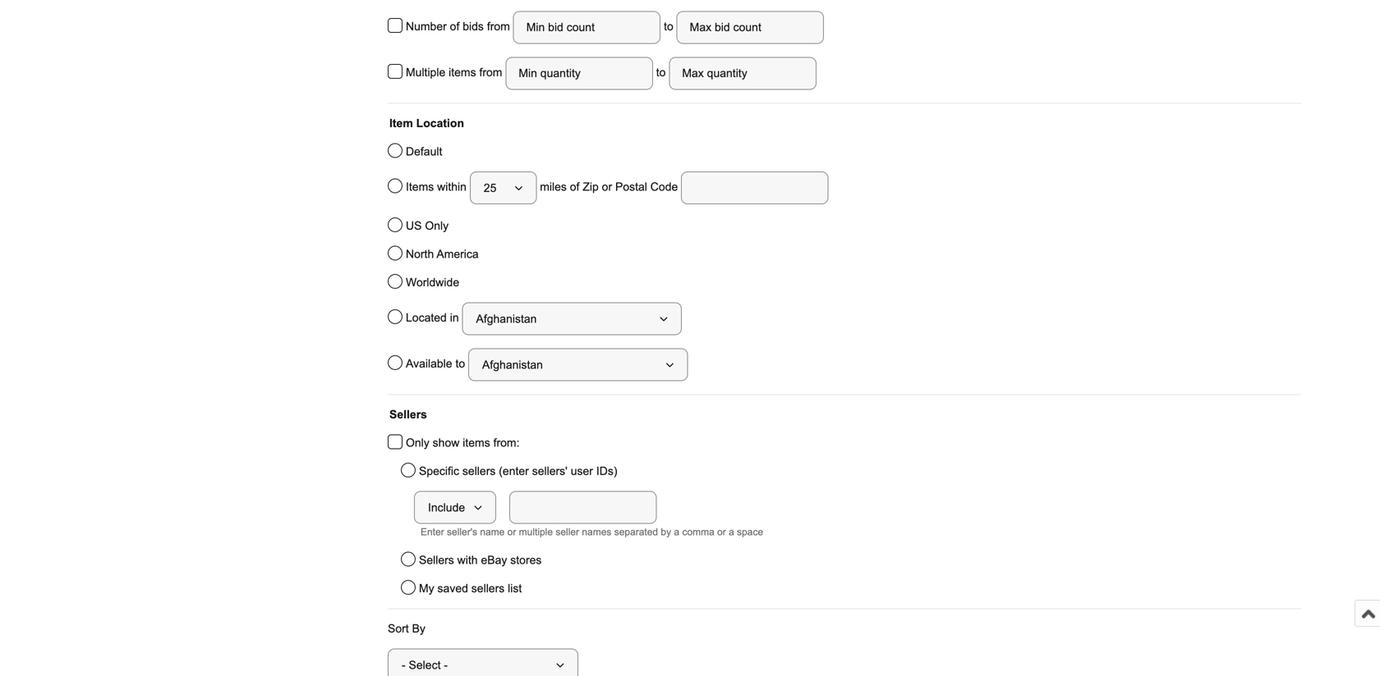 Task type: vqa. For each thing, say whether or not it's contained in the screenshot.
Type to the bottom
no



Task type: describe. For each thing, give the bounding box(es) containing it.
in
[[450, 312, 459, 325]]

multiple items from
[[406, 66, 506, 79]]

located
[[406, 312, 447, 325]]

enter seller's name or multiple seller names separated by a comma or a space
[[421, 527, 763, 538]]

1 vertical spatial from
[[479, 66, 502, 79]]

by
[[412, 623, 425, 636]]

user
[[571, 465, 593, 478]]

Enter minimum quantity text field
[[506, 57, 653, 90]]

default
[[406, 145, 442, 158]]

available
[[406, 358, 452, 371]]

ebay
[[481, 555, 507, 567]]

2 horizontal spatial or
[[717, 527, 726, 538]]

with
[[457, 555, 478, 567]]

Seller ID text field
[[509, 492, 657, 525]]

available to
[[406, 358, 468, 371]]

sort
[[388, 623, 409, 636]]

or for postal
[[602, 181, 612, 194]]

1 vertical spatial only
[[406, 437, 429, 450]]

item location
[[389, 117, 464, 130]]

number of bids from
[[406, 20, 513, 33]]

miles
[[540, 181, 567, 194]]

america
[[437, 248, 479, 261]]

2 vertical spatial to
[[456, 358, 465, 371]]

only show items from:
[[406, 437, 520, 450]]

item
[[389, 117, 413, 130]]

ids)
[[596, 465, 617, 478]]

us only
[[406, 220, 449, 232]]

name
[[480, 527, 505, 538]]

north
[[406, 248, 434, 261]]

zip
[[583, 181, 599, 194]]

number
[[406, 20, 447, 33]]

located in
[[406, 312, 462, 325]]

stores
[[510, 555, 542, 567]]

(enter
[[499, 465, 529, 478]]

0 vertical spatial from
[[487, 20, 510, 33]]

1 vertical spatial sellers
[[471, 583, 505, 596]]

1 a from the left
[[674, 527, 680, 538]]

specific sellers (enter sellers' user ids)
[[419, 465, 617, 478]]

worldwide
[[406, 276, 459, 289]]

us
[[406, 220, 422, 232]]

multiple
[[519, 527, 553, 538]]

multiple
[[406, 66, 445, 79]]

of for miles
[[570, 181, 580, 194]]

Enter maximum number of bids text field
[[677, 11, 824, 44]]

items
[[406, 181, 434, 194]]

code
[[650, 181, 678, 194]]

sellers for sellers with ebay stores
[[419, 555, 454, 567]]

seller
[[556, 527, 579, 538]]



Task type: locate. For each thing, give the bounding box(es) containing it.
location
[[416, 117, 464, 130]]

show
[[433, 437, 460, 450]]

0 vertical spatial sellers
[[462, 465, 496, 478]]

comma
[[682, 527, 715, 538]]

1 vertical spatial of
[[570, 181, 580, 194]]

from right bids
[[487, 20, 510, 33]]

sellers left the list
[[471, 583, 505, 596]]

from down bids
[[479, 66, 502, 79]]

of
[[450, 20, 460, 33], [570, 181, 580, 194]]

sellers down only show items from:
[[462, 465, 496, 478]]

0 horizontal spatial or
[[507, 527, 516, 538]]

or right name
[[507, 527, 516, 538]]

saved
[[438, 583, 468, 596]]

to
[[661, 20, 677, 33], [653, 66, 669, 79], [456, 358, 465, 371]]

a
[[674, 527, 680, 538], [729, 527, 734, 538]]

of left the zip at the left of page
[[570, 181, 580, 194]]

only left 'show'
[[406, 437, 429, 450]]

to for multiple items from
[[653, 66, 669, 79]]

0 horizontal spatial a
[[674, 527, 680, 538]]

1 horizontal spatial a
[[729, 527, 734, 538]]

a left space on the right of page
[[729, 527, 734, 538]]

sort by
[[388, 623, 425, 636]]

0 horizontal spatial of
[[450, 20, 460, 33]]

1 horizontal spatial or
[[602, 181, 612, 194]]

or for multiple
[[507, 527, 516, 538]]

separated
[[614, 527, 658, 538]]

Enter minimum number of bids text field
[[513, 11, 661, 44]]

bids
[[463, 20, 484, 33]]

items right multiple
[[449, 66, 476, 79]]

sellers'
[[532, 465, 568, 478]]

a right the by
[[674, 527, 680, 538]]

only right 'us'
[[425, 220, 449, 232]]

or right comma at the bottom of page
[[717, 527, 726, 538]]

0 vertical spatial of
[[450, 20, 460, 33]]

Zip or Postal Code text field
[[681, 172, 829, 205]]

2 a from the left
[[729, 527, 734, 538]]

of left bids
[[450, 20, 460, 33]]

sellers
[[389, 409, 427, 421], [419, 555, 454, 567]]

or
[[602, 181, 612, 194], [507, 527, 516, 538], [717, 527, 726, 538]]

or right the zip at the left of page
[[602, 181, 612, 194]]

1 horizontal spatial of
[[570, 181, 580, 194]]

sellers with ebay stores
[[419, 555, 542, 567]]

1 vertical spatial to
[[653, 66, 669, 79]]

from:
[[493, 437, 520, 450]]

names
[[582, 527, 612, 538]]

sellers
[[462, 465, 496, 478], [471, 583, 505, 596]]

items
[[449, 66, 476, 79], [463, 437, 490, 450]]

Enter Maximum Quantity text field
[[669, 57, 816, 90]]

specific
[[419, 465, 459, 478]]

1 vertical spatial items
[[463, 437, 490, 450]]

postal
[[615, 181, 647, 194]]

from
[[487, 20, 510, 33], [479, 66, 502, 79]]

enter
[[421, 527, 444, 538]]

miles of zip or postal code
[[537, 181, 681, 194]]

space
[[737, 527, 763, 538]]

0 vertical spatial sellers
[[389, 409, 427, 421]]

by
[[661, 527, 671, 538]]

0 vertical spatial items
[[449, 66, 476, 79]]

list
[[508, 583, 522, 596]]

to for number of bids from
[[661, 20, 677, 33]]

of for number
[[450, 20, 460, 33]]

my
[[419, 583, 434, 596]]

items left from:
[[463, 437, 490, 450]]

0 vertical spatial to
[[661, 20, 677, 33]]

sellers down available
[[389, 409, 427, 421]]

within
[[437, 181, 467, 194]]

sellers for sellers
[[389, 409, 427, 421]]

only
[[425, 220, 449, 232], [406, 437, 429, 450]]

sellers down enter
[[419, 555, 454, 567]]

seller's
[[447, 527, 477, 538]]

items within
[[406, 181, 470, 194]]

0 vertical spatial only
[[425, 220, 449, 232]]

my saved sellers list
[[419, 583, 522, 596]]

north america
[[406, 248, 479, 261]]

1 vertical spatial sellers
[[419, 555, 454, 567]]



